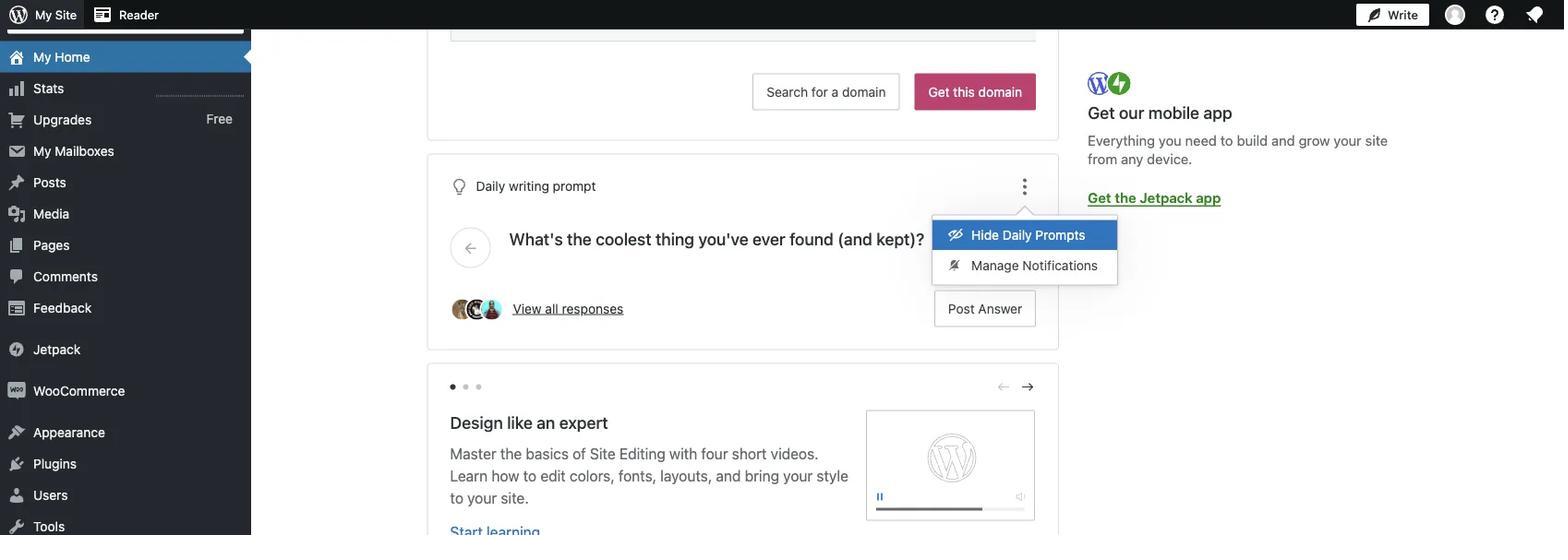 Task type: locate. For each thing, give the bounding box(es) containing it.
posts
[[33, 175, 66, 190]]

1 vertical spatial and
[[716, 468, 741, 485]]

daily writing prompt
[[476, 179, 596, 194]]

show previous prompt image
[[462, 240, 479, 257]]

free down highest hourly views 0 image
[[206, 112, 233, 127]]

this
[[954, 85, 975, 100]]

0 horizontal spatial daily
[[476, 179, 505, 194]]

free for free domain with an annual plan
[[18, 0, 42, 11]]

domain
[[45, 0, 83, 11], [842, 85, 886, 100], [979, 85, 1023, 100]]

1 vertical spatial daily
[[1003, 228, 1032, 243]]

reader
[[119, 8, 159, 22]]

the for what's the coolest thing you've ever found (and kept)?
[[567, 230, 592, 250]]

an
[[111, 0, 124, 11], [537, 413, 555, 433]]

with right my site
[[86, 0, 108, 11]]

1 vertical spatial your
[[784, 468, 813, 485]]

0 vertical spatial daily
[[476, 179, 505, 194]]

manage notifications
[[972, 258, 1098, 273]]

search
[[767, 85, 808, 100]]

the
[[1115, 190, 1137, 206], [567, 230, 592, 250], [500, 446, 522, 463]]

site inside master the basics of site editing with four short videos. learn how to edit colors, fonts, layouts, and bring your style to your site.
[[590, 446, 616, 463]]

1 horizontal spatial to
[[523, 468, 537, 485]]

your down learn
[[468, 490, 497, 508]]

of
[[573, 446, 586, 463]]

view all responses link
[[513, 300, 925, 319]]

write link
[[1357, 0, 1430, 30]]

img image inside the woocommerce link
[[7, 382, 26, 401]]

1 horizontal spatial your
[[784, 468, 813, 485]]

basics
[[526, 446, 569, 463]]

0 horizontal spatial to
[[450, 490, 464, 508]]

2 vertical spatial the
[[500, 446, 522, 463]]

expert
[[559, 413, 608, 433]]

home
[[55, 49, 90, 65]]

the up how
[[500, 446, 522, 463]]

0 horizontal spatial with
[[86, 0, 108, 11]]

to left edit
[[523, 468, 537, 485]]

with inside free domain with an annual plan
[[86, 0, 108, 11]]

what's the coolest thing you've ever found (and kept)?
[[509, 230, 925, 250]]

menu
[[933, 216, 1118, 285]]

media link
[[0, 199, 251, 230]]

fonts,
[[619, 468, 657, 485]]

edit
[[541, 468, 566, 485]]

1 img image from the top
[[7, 341, 26, 359]]

answered users image left view
[[480, 298, 504, 322]]

and right build
[[1272, 133, 1296, 149]]

2 horizontal spatial the
[[1115, 190, 1137, 206]]

1 horizontal spatial and
[[1272, 133, 1296, 149]]

the inside master the basics of site editing with four short videos. learn how to edit colors, fonts, layouts, and bring your style to your site.
[[500, 446, 522, 463]]

help image
[[1484, 4, 1507, 26]]

previous image
[[996, 380, 1012, 396]]

2 img image from the top
[[7, 382, 26, 401]]

jetpack down any device.
[[1140, 190, 1193, 206]]

0 horizontal spatial site
[[55, 8, 77, 22]]

you've
[[699, 230, 749, 250]]

get
[[929, 85, 950, 100], [1088, 103, 1115, 123], [1088, 190, 1112, 206]]

show next prompt image
[[1008, 240, 1024, 257]]

annual plan
[[18, 13, 78, 26]]

1 vertical spatial an
[[537, 413, 555, 433]]

0 horizontal spatial jetpack
[[33, 342, 81, 358]]

get left "this"
[[929, 85, 950, 100]]

1 horizontal spatial domain
[[842, 85, 886, 100]]

answered users image
[[450, 298, 474, 322], [480, 298, 504, 322]]

1 horizontal spatial daily
[[1003, 228, 1032, 243]]

1 vertical spatial site
[[590, 446, 616, 463]]

appearance link
[[0, 418, 251, 449]]

get left the our
[[1088, 103, 1115, 123]]

to
[[1221, 133, 1234, 149], [523, 468, 537, 485], [450, 490, 464, 508]]

design like an expert
[[450, 413, 608, 433]]

2 vertical spatial my
[[33, 144, 51, 159]]

2 horizontal spatial your
[[1334, 133, 1362, 149]]

1 vertical spatial my
[[33, 49, 51, 65]]

search for a domain link
[[753, 74, 900, 111]]

bring
[[745, 468, 780, 485]]

0 horizontal spatial domain
[[45, 0, 83, 11]]

domain inside free domain with an annual plan
[[45, 0, 83, 11]]

pager controls element
[[450, 380, 1037, 396]]

1 vertical spatial the
[[567, 230, 592, 250]]

to left build
[[1221, 133, 1234, 149]]

your
[[1334, 133, 1362, 149], [784, 468, 813, 485], [468, 490, 497, 508]]

everything
[[1088, 133, 1155, 149]]

like
[[507, 413, 533, 433]]

site
[[55, 8, 77, 22], [590, 446, 616, 463]]

my up posts
[[33, 144, 51, 159]]

style
[[817, 468, 849, 485]]

0 vertical spatial img image
[[7, 341, 26, 359]]

my
[[35, 8, 52, 22], [33, 49, 51, 65], [33, 144, 51, 159]]

my up my home
[[35, 8, 52, 22]]

with
[[86, 0, 108, 11], [670, 446, 698, 463]]

1 answered users image from the left
[[450, 298, 474, 322]]

responses
[[562, 302, 624, 317]]

get the jetpack app
[[1088, 190, 1221, 206]]

get for get the jetpack app
[[1088, 190, 1112, 206]]

0 horizontal spatial free
[[18, 0, 42, 11]]

0 horizontal spatial and
[[716, 468, 741, 485]]

site.
[[501, 490, 529, 508]]

0 vertical spatial get
[[929, 85, 950, 100]]

answered users image down show previous prompt image
[[450, 298, 474, 322]]

and down the four
[[716, 468, 741, 485]]

0 horizontal spatial the
[[500, 446, 522, 463]]

0 vertical spatial your
[[1334, 133, 1362, 149]]

1 vertical spatial img image
[[7, 382, 26, 401]]

get the jetpack app link
[[1088, 186, 1221, 209]]

1 vertical spatial to
[[523, 468, 537, 485]]

img image inside jetpack 'link'
[[7, 341, 26, 359]]

2 horizontal spatial domain
[[979, 85, 1023, 100]]

get inside button
[[929, 85, 950, 100]]

your left site
[[1334, 133, 1362, 149]]

mailboxes
[[55, 144, 114, 159]]

editing
[[620, 446, 666, 463]]

1 horizontal spatial with
[[670, 446, 698, 463]]

1 vertical spatial free
[[206, 112, 233, 127]]

free
[[18, 0, 42, 11], [206, 112, 233, 127]]

tools
[[33, 520, 65, 535]]

videos.
[[771, 446, 819, 463]]

daily left writing
[[476, 179, 505, 194]]

jetpack
[[1140, 190, 1193, 206], [33, 342, 81, 358]]

0 vertical spatial with
[[86, 0, 108, 11]]

highest hourly views 0 image
[[156, 85, 244, 97]]

0 vertical spatial my
[[35, 8, 52, 22]]

0 vertical spatial and
[[1272, 133, 1296, 149]]

jetpack down feedback
[[33, 342, 81, 358]]

0 horizontal spatial your
[[468, 490, 497, 508]]

reader link
[[84, 0, 166, 30]]

img image
[[7, 341, 26, 359], [7, 382, 26, 401]]

free domain with an annual plan button
[[0, 0, 251, 34]]

1 horizontal spatial site
[[590, 446, 616, 463]]

domain up annual plan on the left of the page
[[45, 0, 83, 11]]

get this domain
[[929, 85, 1023, 100]]

jetpack link
[[0, 334, 251, 366]]

1 vertical spatial get
[[1088, 103, 1115, 123]]

the down from
[[1115, 190, 1137, 206]]

0 vertical spatial an
[[111, 0, 124, 11]]

1 horizontal spatial an
[[537, 413, 555, 433]]

0 horizontal spatial an
[[111, 0, 124, 11]]

daily inside button
[[1003, 228, 1032, 243]]

2 horizontal spatial to
[[1221, 133, 1234, 149]]

daily up manage notifications link on the right of page
[[1003, 228, 1032, 243]]

learn
[[450, 468, 488, 485]]

site up my home
[[55, 8, 77, 22]]

0 vertical spatial jetpack
[[1140, 190, 1193, 206]]

2 vertical spatial get
[[1088, 190, 1112, 206]]

0 horizontal spatial answered users image
[[450, 298, 474, 322]]

free inside free domain with an annual plan
[[18, 0, 42, 11]]

2 vertical spatial to
[[450, 490, 464, 508]]

my mailboxes link
[[0, 136, 251, 167]]

domain right "this"
[[979, 85, 1023, 100]]

1 horizontal spatial free
[[206, 112, 233, 127]]

build
[[1237, 133, 1268, 149]]

layouts,
[[661, 468, 712, 485]]

to down learn
[[450, 490, 464, 508]]

0 vertical spatial to
[[1221, 133, 1234, 149]]

tooltip
[[932, 206, 1119, 286]]

0 vertical spatial the
[[1115, 190, 1137, 206]]

and inside master the basics of site editing with four short videos. learn how to edit colors, fonts, layouts, and bring your style to your site.
[[716, 468, 741, 485]]

feedback link
[[0, 293, 251, 324]]

design
[[450, 413, 503, 433]]

next image
[[1020, 380, 1037, 396]]

and
[[1272, 133, 1296, 149], [716, 468, 741, 485]]

my left home
[[33, 49, 51, 65]]

get down from
[[1088, 190, 1112, 206]]

1 vertical spatial jetpack
[[33, 342, 81, 358]]

my site
[[35, 8, 77, 22]]

1 horizontal spatial answered users image
[[480, 298, 504, 322]]

jetpack inside 'link'
[[33, 342, 81, 358]]

site right of
[[590, 446, 616, 463]]

menu containing hide daily prompts
[[933, 216, 1118, 285]]

found
[[790, 230, 834, 250]]

wordpress and jetpack app image
[[1088, 71, 1133, 97]]

your down 'videos.'
[[784, 468, 813, 485]]

with up the layouts,
[[670, 446, 698, 463]]

menu inside tooltip
[[933, 216, 1118, 285]]

1 horizontal spatial the
[[567, 230, 592, 250]]

view all responses
[[513, 302, 624, 317]]

pages
[[33, 238, 70, 253]]

1 vertical spatial with
[[670, 446, 698, 463]]

grow
[[1299, 133, 1331, 149]]

0 vertical spatial free
[[18, 0, 42, 11]]

the right what's
[[567, 230, 592, 250]]

your inside the everything you need to build and grow your site from any device.
[[1334, 133, 1362, 149]]

all
[[545, 302, 559, 317]]

domain right a
[[842, 85, 886, 100]]

free up annual plan on the left of the page
[[18, 0, 42, 11]]



Task type: describe. For each thing, give the bounding box(es) containing it.
master the basics of site editing with four short videos. learn how to edit colors, fonts, layouts, and bring your style to your site.
[[450, 446, 849, 508]]

stats
[[33, 81, 64, 96]]

users link
[[0, 480, 251, 512]]

to inside the everything you need to build and grow your site from any device.
[[1221, 133, 1234, 149]]

with inside master the basics of site editing with four short videos. learn how to edit colors, fonts, layouts, and bring your style to your site.
[[670, 446, 698, 463]]

an inside free domain with an annual plan
[[111, 0, 124, 11]]

answered users image
[[465, 298, 489, 322]]

media
[[33, 207, 70, 222]]

my site link
[[0, 0, 84, 30]]

plugins
[[33, 457, 77, 472]]

posts link
[[0, 167, 251, 199]]

prompts
[[1036, 228, 1086, 243]]

post answer
[[949, 302, 1023, 317]]

free for free
[[206, 112, 233, 127]]

toggle menu image
[[1014, 176, 1037, 199]]

how
[[492, 468, 519, 485]]

search for a domain
[[767, 85, 886, 100]]

users
[[33, 488, 68, 503]]

post answer link
[[935, 291, 1037, 328]]

four
[[702, 446, 728, 463]]

coolest
[[596, 230, 652, 250]]

2 answered users image from the left
[[480, 298, 504, 322]]

stats link
[[0, 73, 251, 104]]

view
[[513, 302, 542, 317]]

1 horizontal spatial jetpack
[[1140, 190, 1193, 206]]

woocommerce link
[[0, 376, 251, 407]]

upgrades
[[33, 112, 92, 128]]

the inside get the jetpack app link
[[1115, 190, 1137, 206]]

tooltip containing hide daily prompts
[[932, 206, 1119, 286]]

img image for woocommerce
[[7, 382, 26, 401]]

need
[[1186, 133, 1217, 149]]

site
[[1366, 133, 1388, 149]]

get this domain button
[[915, 74, 1037, 111]]

a
[[832, 85, 839, 100]]

thing
[[656, 230, 695, 250]]

short
[[732, 446, 767, 463]]

our
[[1119, 103, 1145, 123]]

write
[[1388, 8, 1419, 22]]

kept)?
[[877, 230, 925, 250]]

for
[[812, 85, 828, 100]]

prompt
[[553, 179, 596, 194]]

my for my site
[[35, 8, 52, 22]]

and inside the everything you need to build and grow your site from any device.
[[1272, 133, 1296, 149]]

img image for jetpack
[[7, 341, 26, 359]]

0 vertical spatial site
[[55, 8, 77, 22]]

get for get this domain
[[929, 85, 950, 100]]

writing
[[509, 179, 549, 194]]

what's
[[509, 230, 563, 250]]

answer
[[979, 302, 1023, 317]]

any device.
[[1121, 151, 1193, 167]]

everything you need to build and grow your site from any device.
[[1088, 133, 1388, 167]]

get for get our mobile app
[[1088, 103, 1115, 123]]

free domain with an annual plan link
[[7, 0, 244, 34]]

hide
[[972, 228, 999, 243]]

(and
[[838, 230, 873, 250]]

master
[[450, 446, 497, 463]]

hide daily prompts
[[972, 228, 1086, 243]]

get our mobile app
[[1088, 103, 1233, 123]]

2 vertical spatial your
[[468, 490, 497, 508]]

ever
[[753, 230, 786, 250]]

my for my home
[[33, 49, 51, 65]]

woocommerce
[[33, 384, 125, 399]]

plugins link
[[0, 449, 251, 480]]

pages link
[[0, 230, 251, 261]]

feedback
[[33, 301, 92, 316]]

appearance
[[33, 425, 105, 441]]

comments
[[33, 269, 98, 285]]

manage your notifications image
[[1524, 4, 1546, 26]]

mobile app
[[1149, 103, 1233, 123]]

from
[[1088, 151, 1118, 167]]

tools link
[[0, 512, 251, 536]]

my home link
[[0, 42, 251, 73]]

free domain with an annual plan
[[18, 0, 124, 26]]

post
[[949, 302, 975, 317]]

app
[[1196, 190, 1221, 206]]

my profile image
[[1446, 5, 1466, 25]]

comments link
[[0, 261, 251, 293]]

the for master the basics of site editing with four short videos. learn how to edit colors, fonts, layouts, and bring your style to your site.
[[500, 446, 522, 463]]

hide daily prompts button
[[933, 221, 1118, 251]]

you
[[1159, 133, 1182, 149]]

my for my mailboxes
[[33, 144, 51, 159]]

colors,
[[570, 468, 615, 485]]

my mailboxes
[[33, 144, 114, 159]]



Task type: vqa. For each thing, say whether or not it's contained in the screenshot.
Get the Jetpack app 'link'
yes



